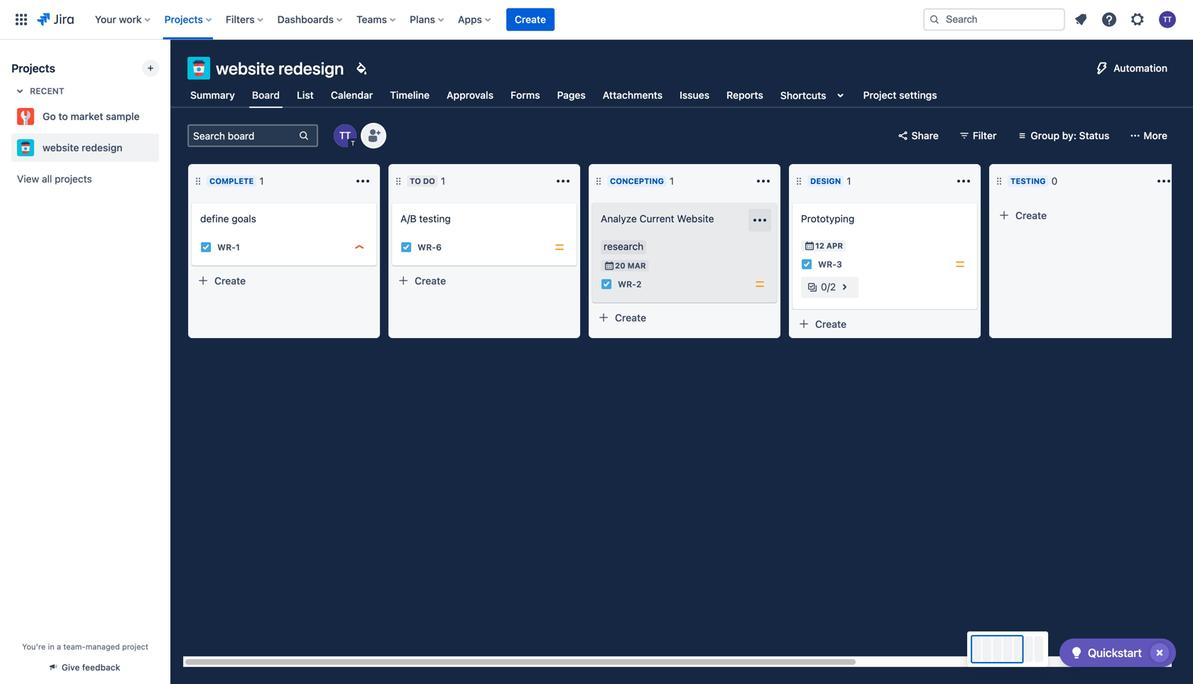 Task type: describe. For each thing, give the bounding box(es) containing it.
wr-1
[[217, 242, 240, 252]]

banner containing your work
[[0, 0, 1194, 40]]

approvals link
[[444, 82, 497, 108]]

filter button
[[953, 124, 1006, 147]]

reports
[[727, 89, 764, 101]]

filter
[[973, 130, 997, 141]]

sample
[[106, 110, 140, 122]]

20 mar
[[615, 261, 646, 270]]

work
[[119, 14, 142, 25]]

projects
[[55, 173, 92, 185]]

go to market sample
[[43, 110, 140, 122]]

/
[[828, 281, 831, 293]]

appswitcher icon image
[[13, 11, 30, 28]]

view
[[17, 173, 39, 185]]

give feedback button
[[42, 656, 129, 679]]

Search board text field
[[189, 126, 297, 146]]

wr-2
[[618, 279, 642, 289]]

wr-2 link
[[618, 278, 642, 290]]

sidebar navigation image
[[155, 57, 186, 85]]

create button for a/b testing
[[392, 269, 577, 292]]

filters
[[226, 14, 255, 25]]

shortcuts
[[781, 89, 827, 101]]

apr
[[827, 241, 844, 250]]

website redesign link
[[11, 134, 153, 162]]

wr- for 3
[[819, 259, 837, 269]]

timeline link
[[387, 82, 433, 108]]

wr-6
[[418, 242, 442, 252]]

do
[[423, 177, 435, 186]]

0 horizontal spatial website
[[43, 142, 79, 153]]

project
[[122, 642, 148, 652]]

group by: status
[[1031, 130, 1110, 141]]

project settings link
[[861, 82, 941, 108]]

column actions menu image for current
[[755, 173, 772, 190]]

create image for define goals
[[183, 193, 200, 210]]

go to market sample link
[[11, 102, 153, 131]]

design
[[811, 177, 841, 186]]

settings image
[[1130, 11, 1147, 28]]

feedback
[[82, 663, 120, 673]]

forms link
[[508, 82, 543, 108]]

create image for analyze
[[584, 193, 601, 210]]

wr- for 1
[[217, 242, 236, 252]]

a/b testing
[[401, 213, 451, 225]]

settings
[[900, 89, 938, 101]]

1 for prototyping
[[847, 175, 852, 187]]

task image for wr-3
[[802, 259, 813, 270]]

approvals
[[447, 89, 494, 101]]

analyze
[[601, 213, 637, 225]]

mar
[[628, 261, 646, 270]]

share button
[[892, 124, 948, 147]]

notifications image
[[1073, 11, 1090, 28]]

0 vertical spatial redesign
[[279, 58, 344, 78]]

search image
[[929, 14, 941, 25]]

dismiss quickstart image
[[1149, 642, 1172, 664]]

create for analyze current website
[[615, 312, 647, 323]]

project
[[864, 89, 897, 101]]

0 horizontal spatial projects
[[11, 61, 55, 75]]

create for define goals
[[215, 275, 246, 287]]

wr-3
[[819, 259, 843, 269]]

board
[[252, 89, 280, 101]]

1 for analyze current website
[[670, 175, 675, 187]]

due date: 12 april 2024 element
[[804, 240, 844, 252]]

define goals
[[200, 213, 256, 225]]

medium image for wr-3
[[955, 259, 966, 270]]

20
[[615, 261, 626, 270]]

add to starred image
[[155, 108, 172, 125]]

timeline
[[390, 89, 430, 101]]

calendar
[[331, 89, 373, 101]]

create button inside primary element
[[507, 8, 555, 31]]

give
[[62, 663, 80, 673]]

list
[[297, 89, 314, 101]]

add to starred image
[[155, 139, 172, 156]]

quickstart button
[[1060, 639, 1177, 667]]

complete
[[210, 177, 254, 186]]

tab list containing board
[[179, 82, 949, 108]]

column actions menu image for goals
[[355, 173, 372, 190]]

high image
[[354, 242, 365, 253]]

all
[[42, 173, 52, 185]]

prototyping
[[802, 213, 855, 225]]

automation image
[[1094, 60, 1111, 77]]

go
[[43, 110, 56, 122]]

medium image for wr-6
[[554, 242, 566, 253]]

create down testing
[[1016, 209, 1047, 221]]

teams
[[357, 14, 387, 25]]

your work button
[[91, 8, 156, 31]]

dashboards
[[278, 14, 334, 25]]

apps button
[[454, 8, 497, 31]]

team-
[[63, 642, 86, 652]]

a/b
[[401, 213, 417, 225]]

1 horizontal spatial website
[[216, 58, 275, 78]]

show subtasks image
[[836, 279, 853, 296]]

0 vertical spatial website redesign
[[216, 58, 344, 78]]

summary
[[190, 89, 235, 101]]

0 horizontal spatial 0
[[821, 281, 828, 293]]

to
[[58, 110, 68, 122]]

plans button
[[406, 8, 450, 31]]



Task type: locate. For each thing, give the bounding box(es) containing it.
to
[[410, 177, 421, 186]]

website
[[216, 58, 275, 78], [43, 142, 79, 153]]

column actions menu image down 'add people' icon
[[355, 173, 372, 190]]

2 down wr-3 link
[[831, 281, 836, 293]]

banner
[[0, 0, 1194, 40]]

due date: 12 april 2024 image
[[804, 240, 816, 252]]

card actions menu image
[[752, 212, 769, 229]]

1
[[260, 175, 264, 187], [441, 175, 446, 187], [670, 175, 675, 187], [847, 175, 852, 187], [236, 242, 240, 252]]

wr- inside wr-3 link
[[819, 259, 837, 269]]

testing 0
[[1011, 175, 1058, 187]]

create for a/b testing
[[415, 275, 446, 287]]

you're
[[22, 642, 46, 652]]

0
[[1052, 175, 1058, 187], [821, 281, 828, 293]]

create image for a/b
[[384, 193, 401, 210]]

issues
[[680, 89, 710, 101]]

2 horizontal spatial column actions menu image
[[956, 173, 973, 190]]

1 vertical spatial 0
[[821, 281, 828, 293]]

collapse recent projects image
[[11, 82, 28, 99]]

wr- right task icon
[[217, 242, 236, 252]]

1 horizontal spatial medium image
[[955, 259, 966, 270]]

projects
[[165, 14, 203, 25], [11, 61, 55, 75]]

recent
[[30, 86, 64, 96]]

1 horizontal spatial create image
[[584, 193, 601, 210]]

create down /
[[816, 318, 847, 330]]

current
[[640, 213, 675, 225]]

6
[[436, 242, 442, 252]]

list link
[[294, 82, 317, 108]]

task image left the wr-2 link
[[601, 279, 613, 290]]

projects up sidebar navigation 'icon'
[[165, 14, 203, 25]]

primary element
[[9, 0, 912, 39]]

column actions menu image down filter button
[[956, 173, 973, 190]]

create down wr-1 link
[[215, 275, 246, 287]]

create down wr-6 link
[[415, 275, 446, 287]]

attachments
[[603, 89, 663, 101]]

projects inside dropdown button
[[165, 14, 203, 25]]

pages
[[557, 89, 586, 101]]

create button for define goals
[[192, 269, 377, 292]]

market
[[71, 110, 103, 122]]

a
[[57, 642, 61, 652]]

1 column actions menu image from the left
[[555, 173, 572, 190]]

1 horizontal spatial 0
[[1052, 175, 1058, 187]]

1 right concepting
[[670, 175, 675, 187]]

attachments link
[[600, 82, 666, 108]]

2 column actions menu image from the left
[[755, 173, 772, 190]]

create button down show subtasks image
[[793, 313, 978, 335]]

1 horizontal spatial column actions menu image
[[1156, 173, 1173, 190]]

create button down the wr-2 link
[[593, 306, 777, 329]]

12 apr
[[816, 241, 844, 250]]

1 vertical spatial website
[[43, 142, 79, 153]]

1 horizontal spatial create image
[[784, 193, 802, 210]]

wr- down a/b testing on the left of page
[[418, 242, 436, 252]]

wr- inside wr-1 link
[[217, 242, 236, 252]]

testing
[[419, 213, 451, 225]]

1 horizontal spatial website redesign
[[216, 58, 344, 78]]

your
[[95, 14, 116, 25]]

1 horizontal spatial task image
[[601, 279, 613, 290]]

create image up analyze
[[584, 193, 601, 210]]

create button down testing 0 at the top right of page
[[993, 204, 1178, 227]]

view all projects link
[[11, 166, 159, 192]]

column actions menu image up card actions menu "image" at the right top
[[755, 173, 772, 190]]

1 horizontal spatial projects
[[165, 14, 203, 25]]

0 / 2
[[821, 281, 836, 293]]

projects up collapse recent projects image
[[11, 61, 55, 75]]

create
[[515, 14, 546, 25], [1016, 209, 1047, 221], [215, 275, 246, 287], [415, 275, 446, 287], [615, 312, 647, 323], [816, 318, 847, 330]]

redesign up "list" at the top left
[[279, 58, 344, 78]]

concepting
[[610, 177, 664, 186]]

create image
[[183, 193, 200, 210], [784, 193, 802, 210]]

create image up prototyping
[[784, 193, 802, 210]]

create button for analyze current website
[[593, 306, 777, 329]]

automation button
[[1089, 57, 1177, 80]]

column actions menu image
[[355, 173, 372, 190], [755, 173, 772, 190], [956, 173, 973, 190]]

1 horizontal spatial column actions menu image
[[755, 173, 772, 190]]

wr- down 12 apr
[[819, 259, 837, 269]]

wr- down the due date: 20 march 2024 element
[[618, 279, 637, 289]]

projects button
[[160, 8, 217, 31]]

due date: 20 march 2024 element
[[604, 260, 646, 271]]

2 create image from the left
[[784, 193, 802, 210]]

create project image
[[145, 63, 156, 74]]

wr- for 6
[[418, 242, 436, 252]]

wr-6 link
[[418, 241, 442, 253]]

0 horizontal spatial column actions menu image
[[555, 173, 572, 190]]

create inside primary element
[[515, 14, 546, 25]]

by:
[[1063, 130, 1077, 141]]

dashboards button
[[273, 8, 348, 31]]

website redesign up board on the left top of the page
[[216, 58, 344, 78]]

summary link
[[188, 82, 238, 108]]

task image for wr-6
[[401, 242, 412, 253]]

1 for define goals
[[260, 175, 264, 187]]

0 vertical spatial projects
[[165, 14, 203, 25]]

in
[[48, 642, 54, 652]]

wr-3 link
[[819, 258, 843, 270]]

0 left show subtasks image
[[821, 281, 828, 293]]

status
[[1080, 130, 1110, 141]]

medium image
[[554, 242, 566, 253], [955, 259, 966, 270]]

due date: 12 april 2024 image
[[804, 240, 816, 252]]

to do 1
[[410, 175, 446, 187]]

reports link
[[724, 82, 767, 108]]

set project background image
[[353, 60, 370, 77]]

teams button
[[352, 8, 401, 31]]

redesign
[[279, 58, 344, 78], [82, 142, 123, 153]]

wr- inside wr-6 link
[[418, 242, 436, 252]]

your profile and settings image
[[1160, 11, 1177, 28]]

0 right testing
[[1052, 175, 1058, 187]]

website down "to"
[[43, 142, 79, 153]]

managed
[[86, 642, 120, 652]]

1 vertical spatial projects
[[11, 61, 55, 75]]

add people image
[[365, 127, 382, 144]]

1 create image from the left
[[183, 193, 200, 210]]

goals
[[232, 213, 256, 225]]

give feedback
[[62, 663, 120, 673]]

task image down due date: 12 april 2024 icon
[[802, 259, 813, 270]]

create image for prototyping
[[784, 193, 802, 210]]

design 1
[[811, 175, 852, 187]]

due date: 20 march 2024 image
[[604, 260, 615, 271], [604, 260, 615, 271]]

task image
[[200, 242, 212, 253]]

testing
[[1011, 177, 1046, 186]]

0 horizontal spatial website redesign
[[43, 142, 123, 153]]

tab list
[[179, 82, 949, 108]]

apps
[[458, 14, 482, 25]]

more
[[1144, 130, 1168, 141]]

2 down mar
[[637, 279, 642, 289]]

your work
[[95, 14, 142, 25]]

task image left wr-6 link
[[401, 242, 412, 253]]

share
[[912, 130, 939, 141]]

create button for prototyping
[[793, 313, 978, 335]]

wr- for 2
[[618, 279, 637, 289]]

group
[[1031, 130, 1060, 141]]

column actions menu image
[[555, 173, 572, 190], [1156, 173, 1173, 190]]

task image
[[401, 242, 412, 253], [802, 259, 813, 270], [601, 279, 613, 290]]

concepting 1
[[610, 175, 675, 187]]

filters button
[[222, 8, 269, 31]]

create image up a/b
[[384, 193, 401, 210]]

shortcuts button
[[778, 82, 852, 108]]

1 vertical spatial redesign
[[82, 142, 123, 153]]

column actions menu image for 1
[[555, 173, 572, 190]]

1 vertical spatial medium image
[[955, 259, 966, 270]]

create button down wr-1 link
[[192, 269, 377, 292]]

12
[[816, 241, 825, 250]]

help image
[[1101, 11, 1118, 28]]

create for prototyping
[[816, 318, 847, 330]]

1 right do
[[441, 175, 446, 187]]

1 right the complete
[[260, 175, 264, 187]]

3 column actions menu image from the left
[[956, 173, 973, 190]]

create image
[[384, 193, 401, 210], [584, 193, 601, 210]]

Search field
[[924, 8, 1066, 31]]

create button right apps popup button
[[507, 8, 555, 31]]

check image
[[1069, 645, 1086, 662]]

redesign down the go to market sample
[[82, 142, 123, 153]]

0 vertical spatial medium image
[[554, 242, 566, 253]]

0 horizontal spatial redesign
[[82, 142, 123, 153]]

quickstart
[[1089, 646, 1143, 660]]

project settings
[[864, 89, 938, 101]]

2 vertical spatial task image
[[601, 279, 613, 290]]

medium image
[[755, 279, 766, 290]]

2 horizontal spatial task image
[[802, 259, 813, 270]]

3
[[837, 259, 843, 269]]

create button down 6
[[392, 269, 577, 292]]

1 horizontal spatial 2
[[831, 281, 836, 293]]

website up board on the left top of the page
[[216, 58, 275, 78]]

complete 1
[[210, 175, 264, 187]]

1 horizontal spatial redesign
[[279, 58, 344, 78]]

website redesign
[[216, 58, 344, 78], [43, 142, 123, 153]]

forms
[[511, 89, 540, 101]]

1 column actions menu image from the left
[[355, 173, 372, 190]]

analyze current website
[[601, 213, 715, 225]]

wr-1 link
[[217, 241, 240, 253]]

1 vertical spatial website redesign
[[43, 142, 123, 153]]

1 vertical spatial task image
[[802, 259, 813, 270]]

0 horizontal spatial medium image
[[554, 242, 566, 253]]

pages link
[[555, 82, 589, 108]]

calendar link
[[328, 82, 376, 108]]

0 vertical spatial website
[[216, 58, 275, 78]]

2 column actions menu image from the left
[[1156, 173, 1173, 190]]

jira image
[[37, 11, 74, 28], [37, 11, 74, 28]]

0 horizontal spatial create image
[[384, 193, 401, 210]]

create down the wr-2 link
[[615, 312, 647, 323]]

plans
[[410, 14, 435, 25]]

1 down goals
[[236, 242, 240, 252]]

0 horizontal spatial task image
[[401, 242, 412, 253]]

0 horizontal spatial 2
[[637, 279, 642, 289]]

1 right design
[[847, 175, 852, 187]]

view all projects
[[17, 173, 92, 185]]

issues link
[[677, 82, 713, 108]]

task image for wr-2
[[601, 279, 613, 290]]

create image up the define
[[183, 193, 200, 210]]

website redesign down go to market sample link
[[43, 142, 123, 153]]

define
[[200, 213, 229, 225]]

0 vertical spatial task image
[[401, 242, 412, 253]]

more button
[[1124, 124, 1177, 147]]

1 create image from the left
[[384, 193, 401, 210]]

0 horizontal spatial column actions menu image
[[355, 173, 372, 190]]

website
[[677, 213, 715, 225]]

0 vertical spatial 0
[[1052, 175, 1058, 187]]

create right apps popup button
[[515, 14, 546, 25]]

0 horizontal spatial create image
[[183, 193, 200, 210]]

you're in a team-managed project
[[22, 642, 148, 652]]

create button
[[507, 8, 555, 31], [993, 204, 1178, 227], [192, 269, 377, 292], [392, 269, 577, 292], [593, 306, 777, 329], [793, 313, 978, 335]]

2 create image from the left
[[584, 193, 601, 210]]

column actions menu image for 0
[[1156, 173, 1173, 190]]



Task type: vqa. For each thing, say whether or not it's contained in the screenshot.
list item
no



